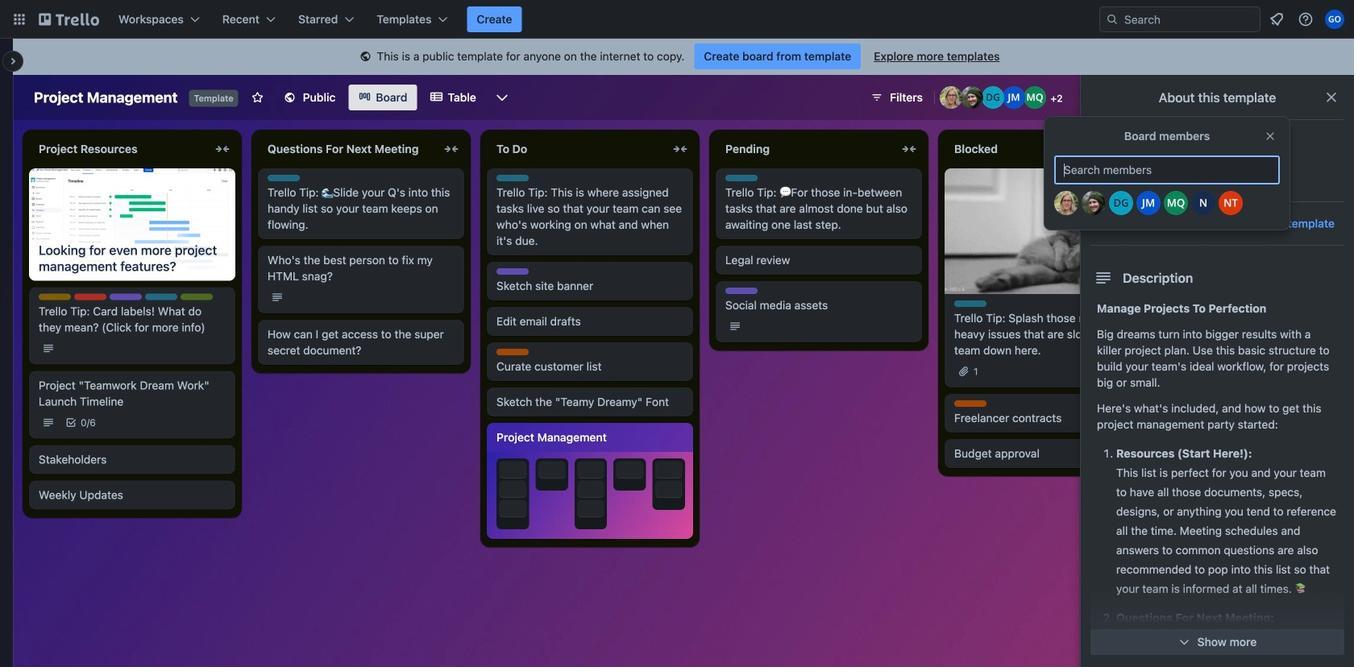 Task type: describe. For each thing, give the bounding box(es) containing it.
nicole tang (nicoletang31) image
[[1219, 191, 1243, 215]]

0 vertical spatial color: orange, title: "one more step" element
[[497, 349, 529, 356]]

0 notifications image
[[1267, 10, 1287, 29]]

gary orlando (garyorlando) image
[[1325, 10, 1345, 29]]

sm image
[[358, 49, 374, 65]]

0 horizontal spatial color: purple, title: "design team" element
[[110, 294, 142, 300]]

melody qiao (melodyqiao) image
[[1024, 86, 1046, 109]]

color: red, title: "priority" element
[[74, 294, 106, 300]]

star or unstar board image
[[251, 91, 264, 104]]

devan goldstein (devangoldstein2) image
[[982, 86, 1005, 109]]

back to home image
[[39, 6, 99, 32]]

2 horizontal spatial color: purple, title: "design team" element
[[726, 288, 758, 294]]

1 horizontal spatial color: purple, title: "design team" element
[[497, 268, 529, 275]]

1 collapse list image from the left
[[213, 139, 232, 159]]

color: lime, title: "halp" element
[[181, 294, 213, 300]]

jordan mirchev (jordan_mirchev) image
[[1003, 86, 1025, 109]]

melody qiao (melodyqiao) image
[[1164, 191, 1188, 215]]

close popover image
[[1264, 130, 1277, 143]]

Board name text field
[[26, 85, 186, 110]]



Task type: vqa. For each thing, say whether or not it's contained in the screenshot.
the rightmost into
no



Task type: locate. For each thing, give the bounding box(es) containing it.
caity (caity) image
[[1082, 191, 1106, 215]]

0 vertical spatial andrea crawford (andreacrawford8) image
[[940, 86, 963, 109]]

color: sky, title: "trello tip" element
[[268, 175, 300, 181], [497, 175, 529, 181], [726, 175, 758, 181], [145, 294, 177, 300], [955, 301, 987, 307]]

andrea crawford (andreacrawford8) image left caity (caity) image
[[1054, 191, 1079, 215]]

2 collapse list image from the left
[[900, 139, 919, 159]]

2 collapse list image from the left
[[442, 139, 461, 159]]

1 collapse list image from the left
[[671, 139, 690, 159]]

0 horizontal spatial collapse list image
[[671, 139, 690, 159]]

nic (nicoletollefson1) image
[[1192, 191, 1216, 215]]

andrea crawford (andreacrawford8) image left devan goldstein (devangoldstein2) icon
[[940, 86, 963, 109]]

color: purple, title: "design team" element
[[497, 268, 529, 275], [726, 288, 758, 294], [110, 294, 142, 300]]

Search field
[[1119, 8, 1260, 31]]

None text field
[[258, 136, 439, 162], [716, 136, 896, 162], [258, 136, 439, 162], [716, 136, 896, 162]]

jordan mirchev (jordan_mirchev) image
[[1137, 191, 1161, 215]]

None text field
[[29, 136, 210, 162], [487, 136, 668, 162], [29, 136, 210, 162], [487, 136, 668, 162]]

1 vertical spatial color: orange, title: "one more step" element
[[955, 401, 987, 407]]

search image
[[1106, 13, 1119, 26]]

0 horizontal spatial andrea crawford (andreacrawford8) image
[[940, 86, 963, 109]]

1 horizontal spatial collapse list image
[[442, 139, 461, 159]]

color: orange, title: "one more step" element
[[497, 349, 529, 356], [955, 401, 987, 407]]

customize views image
[[494, 89, 510, 106]]

1 vertical spatial andrea crawford (andreacrawford8) image
[[1054, 191, 1079, 215]]

devan goldstein (devangoldstein2) image
[[1109, 191, 1134, 215]]

0 horizontal spatial collapse list image
[[213, 139, 232, 159]]

andrea crawford (andreacrawford8) image for caity (caity) image
[[1054, 191, 1079, 215]]

Search members text field
[[1054, 156, 1280, 185]]

primary element
[[0, 0, 1354, 39]]

andrea crawford (andreacrawford8) image
[[940, 86, 963, 109], [1054, 191, 1079, 215]]

collapse list image
[[213, 139, 232, 159], [442, 139, 461, 159]]

open information menu image
[[1298, 11, 1314, 27]]

1 horizontal spatial color: orange, title: "one more step" element
[[955, 401, 987, 407]]

caity (caity) image
[[961, 86, 984, 109]]

0 horizontal spatial color: orange, title: "one more step" element
[[497, 349, 529, 356]]

andrea crawford (andreacrawford8) image for caity (caity) icon in the right top of the page
[[940, 86, 963, 109]]

1 horizontal spatial collapse list image
[[900, 139, 919, 159]]

1 horizontal spatial andrea crawford (andreacrawford8) image
[[1054, 191, 1079, 215]]

color: yellow, title: "copy request" element
[[39, 294, 71, 300]]

collapse list image
[[671, 139, 690, 159], [900, 139, 919, 159]]



